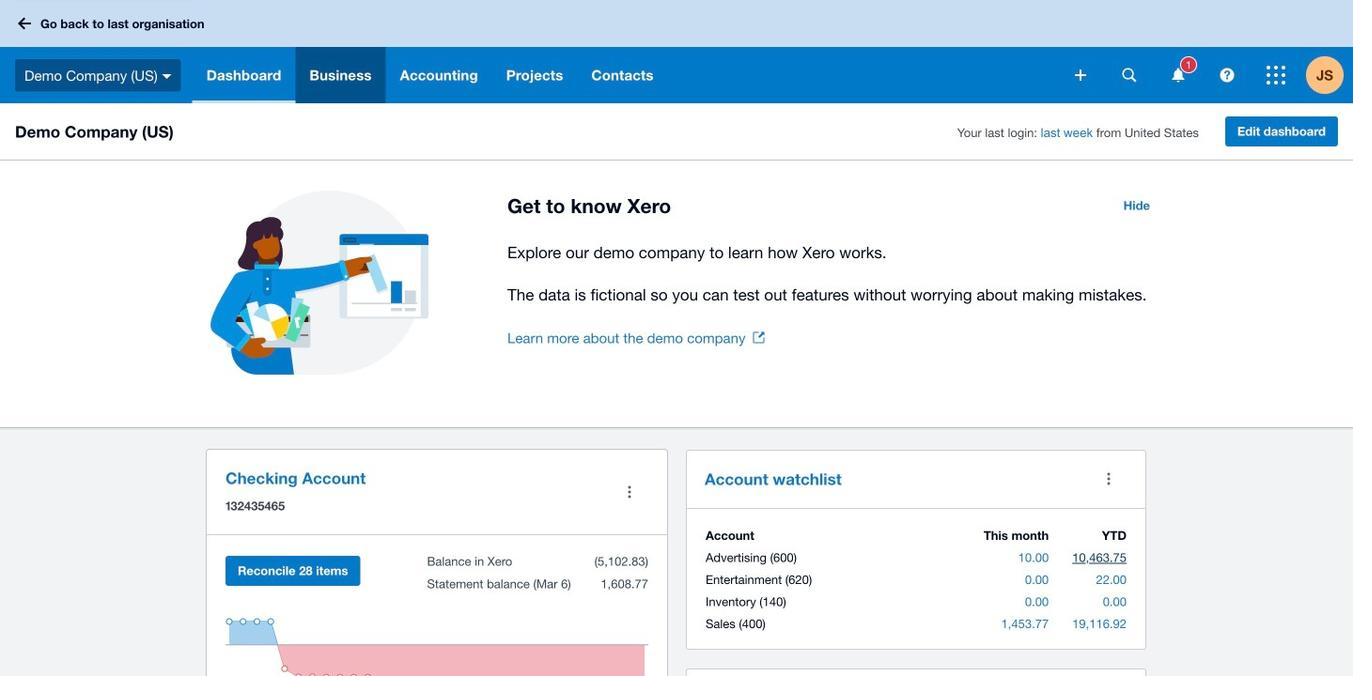 Task type: locate. For each thing, give the bounding box(es) containing it.
banner
[[0, 0, 1353, 103]]

svg image
[[18, 17, 31, 30], [1267, 66, 1285, 85], [1122, 68, 1136, 82], [1075, 70, 1086, 81], [162, 74, 172, 79]]

svg image
[[1172, 68, 1184, 82], [1220, 68, 1234, 82]]

manage menu toggle image
[[611, 474, 648, 511]]

1 horizontal spatial svg image
[[1220, 68, 1234, 82]]

0 horizontal spatial svg image
[[1172, 68, 1184, 82]]

1 svg image from the left
[[1172, 68, 1184, 82]]



Task type: vqa. For each thing, say whether or not it's contained in the screenshot.
menu containing All
no



Task type: describe. For each thing, give the bounding box(es) containing it.
intro banner body element
[[507, 240, 1161, 308]]

2 svg image from the left
[[1220, 68, 1234, 82]]



